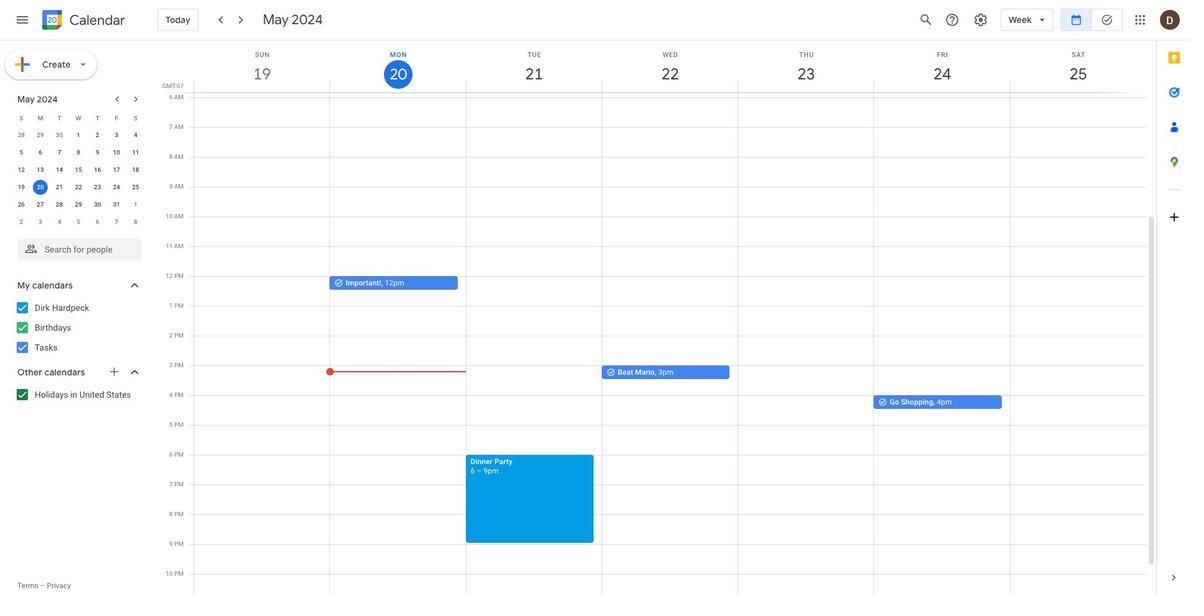 Task type: vqa. For each thing, say whether or not it's contained in the screenshot.
the June 4 element
yes



Task type: describe. For each thing, give the bounding box(es) containing it.
30 element
[[90, 197, 105, 212]]

27 element
[[33, 197, 48, 212]]

31 element
[[109, 197, 124, 212]]

7 element
[[52, 145, 67, 160]]

23 element
[[90, 180, 105, 195]]

june 3 element
[[33, 215, 48, 230]]

june 1 element
[[128, 197, 143, 212]]

saturday, may 25 element
[[1011, 40, 1147, 92]]

13 element
[[33, 163, 48, 178]]

calendar element
[[40, 7, 125, 35]]

main drawer image
[[15, 12, 30, 27]]

28 element
[[52, 197, 67, 212]]

heading inside 'calendar' element
[[67, 13, 125, 28]]

my calendars list
[[2, 298, 154, 358]]

5 element
[[14, 145, 29, 160]]

26 element
[[14, 197, 29, 212]]

6 element
[[33, 145, 48, 160]]

6 column header from the left
[[874, 40, 1011, 92]]

2 element
[[90, 128, 105, 143]]

4 column header from the left
[[602, 40, 739, 92]]

5 column header from the left
[[738, 40, 875, 92]]

thursday, may 23 element
[[739, 40, 875, 92]]

19 element
[[14, 180, 29, 195]]

april 29 element
[[33, 128, 48, 143]]

29 element
[[71, 197, 86, 212]]

1 element
[[71, 128, 86, 143]]

june 5 element
[[71, 215, 86, 230]]

5 row from the top
[[12, 179, 145, 196]]

8 element
[[71, 145, 86, 160]]

3 element
[[109, 128, 124, 143]]

april 28 element
[[14, 128, 29, 143]]

4 row from the top
[[12, 161, 145, 179]]

17 element
[[109, 163, 124, 178]]

24 element
[[109, 180, 124, 195]]

settings menu image
[[974, 12, 989, 27]]

2 column header from the left
[[330, 40, 466, 92]]

3 column header from the left
[[466, 40, 603, 92]]

may 2024 grid
[[12, 109, 145, 231]]

june 2 element
[[14, 215, 29, 230]]

7 row from the top
[[12, 214, 145, 231]]

1 column header from the left
[[194, 40, 330, 92]]



Task type: locate. For each thing, give the bounding box(es) containing it.
june 8 element
[[128, 215, 143, 230]]

2 row from the top
[[12, 127, 145, 144]]

grid
[[159, 40, 1157, 595]]

wednesday, may 22 element
[[603, 40, 739, 92]]

row up 29 element
[[12, 179, 145, 196]]

11 element
[[128, 145, 143, 160]]

18 element
[[128, 163, 143, 178]]

row
[[12, 109, 145, 127], [12, 127, 145, 144], [12, 144, 145, 161], [12, 161, 145, 179], [12, 179, 145, 196], [12, 196, 145, 214], [12, 214, 145, 231]]

12 element
[[14, 163, 29, 178]]

22 element
[[71, 180, 86, 195]]

1 row from the top
[[12, 109, 145, 127]]

row up the 1 element
[[12, 109, 145, 127]]

sunday, may 19 element
[[194, 40, 330, 92]]

row down 29 element
[[12, 214, 145, 231]]

9 element
[[90, 145, 105, 160]]

cell
[[31, 179, 50, 196]]

april 30 element
[[52, 128, 67, 143]]

16 element
[[90, 163, 105, 178]]

10 element
[[109, 145, 124, 160]]

20, today element
[[33, 180, 48, 195]]

21 element
[[52, 180, 67, 195]]

june 4 element
[[52, 215, 67, 230]]

heading
[[67, 13, 125, 28]]

6 row from the top
[[12, 196, 145, 214]]

7 column header from the left
[[1010, 40, 1147, 92]]

column header
[[194, 40, 330, 92], [330, 40, 466, 92], [466, 40, 603, 92], [602, 40, 739, 92], [738, 40, 875, 92], [874, 40, 1011, 92], [1010, 40, 1147, 92]]

row up 22 element
[[12, 161, 145, 179]]

june 6 element
[[90, 215, 105, 230]]

june 7 element
[[109, 215, 124, 230]]

25 element
[[128, 180, 143, 195]]

row group
[[12, 127, 145, 231]]

3 row from the top
[[12, 144, 145, 161]]

14 element
[[52, 163, 67, 178]]

monday, may 20, today element
[[330, 40, 466, 92]]

row up 8 "element"
[[12, 127, 145, 144]]

friday, may 24 element
[[875, 40, 1011, 92]]

cell inside may 2024 grid
[[31, 179, 50, 196]]

15 element
[[71, 163, 86, 178]]

None search field
[[0, 233, 154, 261]]

row up 15 element
[[12, 144, 145, 161]]

row up june 5 element
[[12, 196, 145, 214]]

4 element
[[128, 128, 143, 143]]

tuesday, may 21 element
[[466, 40, 603, 92]]

tab list
[[1158, 40, 1192, 560]]



